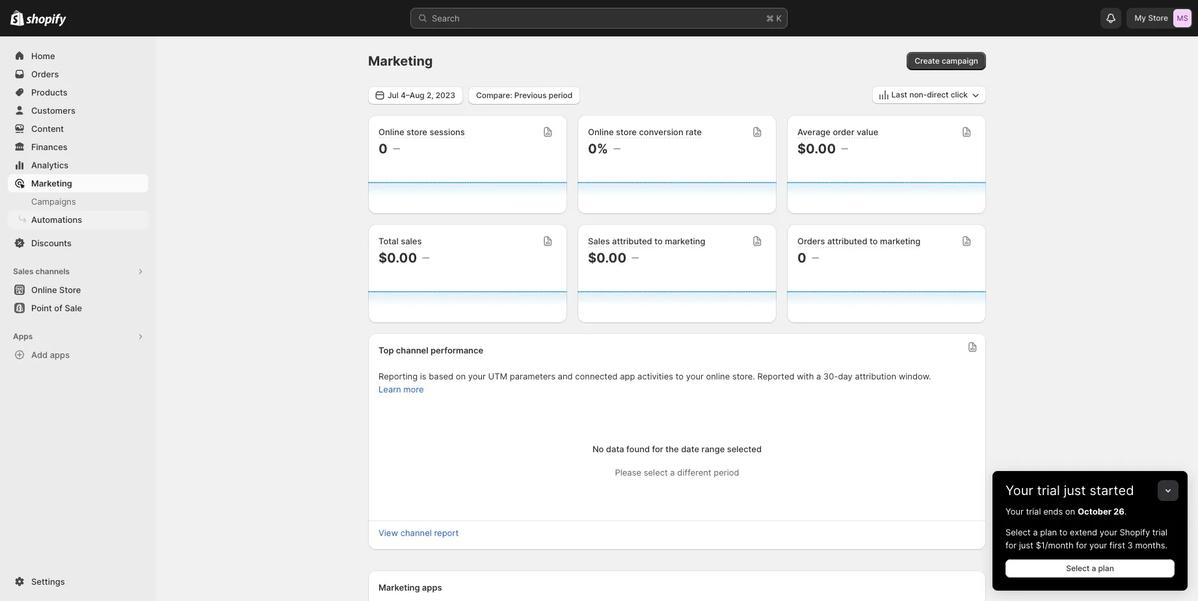 Task type: vqa. For each thing, say whether or not it's contained in the screenshot.
app.
no



Task type: locate. For each thing, give the bounding box(es) containing it.
sales for sales channels
[[13, 267, 34, 276]]

on for ends
[[1065, 507, 1075, 517]]

1 horizontal spatial for
[[1006, 541, 1017, 551]]

0 horizontal spatial for
[[652, 444, 663, 455]]

your trial just started button
[[993, 472, 1188, 499]]

automations link
[[8, 211, 148, 229]]

online up the 0%
[[588, 127, 614, 137]]

apps inside button
[[50, 350, 70, 360]]

orders for orders attributed to marketing
[[798, 236, 825, 247]]

0 vertical spatial channel
[[396, 345, 428, 356]]

just left $1/month
[[1019, 541, 1034, 551]]

channel for top
[[396, 345, 428, 356]]

0 vertical spatial apps
[[50, 350, 70, 360]]

0 down "online store sessions" on the top left
[[379, 141, 388, 157]]

1 horizontal spatial no change image
[[422, 253, 429, 263]]

0 vertical spatial trial
[[1037, 483, 1060, 499]]

sale
[[65, 303, 82, 314]]

online
[[379, 127, 404, 137], [588, 127, 614, 137], [31, 285, 57, 295]]

started
[[1090, 483, 1134, 499]]

0 horizontal spatial attributed
[[612, 236, 652, 247]]

trial inside select a plan to extend your shopify trial for just $1/month for your first 3 months.
[[1153, 528, 1168, 538]]

1 vertical spatial orders
[[798, 236, 825, 247]]

0 vertical spatial select
[[1006, 528, 1031, 538]]

your inside dropdown button
[[1006, 483, 1034, 499]]

for down extend on the bottom right of the page
[[1076, 541, 1087, 551]]

1 horizontal spatial apps
[[422, 583, 442, 593]]

extend
[[1070, 528, 1098, 538]]

1 vertical spatial your
[[1006, 507, 1024, 517]]

$0.00 down average
[[798, 141, 836, 157]]

finances link
[[8, 138, 148, 156]]

0 vertical spatial just
[[1064, 483, 1086, 499]]

content
[[31, 124, 64, 134]]

$1/month
[[1036, 541, 1074, 551]]

compare: previous period button
[[468, 86, 580, 104]]

is
[[420, 371, 427, 382]]

period down range on the bottom of the page
[[714, 468, 739, 478]]

1 horizontal spatial store
[[1148, 13, 1168, 23]]

compare:
[[476, 90, 512, 100]]

online store sessions
[[379, 127, 465, 137]]

automations
[[31, 215, 82, 225]]

marketing apps
[[379, 583, 442, 593]]

1 horizontal spatial attributed
[[827, 236, 868, 247]]

finances
[[31, 142, 68, 152]]

no change image for orders
[[812, 253, 819, 263]]

store.
[[732, 371, 755, 382]]

non-
[[910, 90, 927, 100]]

online down jul on the left top
[[379, 127, 404, 137]]

0 down orders attributed to marketing
[[798, 250, 806, 266]]

0 vertical spatial sales
[[588, 236, 610, 247]]

1 horizontal spatial select
[[1066, 564, 1090, 574]]

marketing down analytics
[[31, 178, 72, 189]]

plan inside select a plan to extend your shopify trial for just $1/month for your first 3 months.
[[1040, 528, 1057, 538]]

trial
[[1037, 483, 1060, 499], [1026, 507, 1041, 517], [1153, 528, 1168, 538]]

0 horizontal spatial online
[[31, 285, 57, 295]]

0 vertical spatial store
[[1148, 13, 1168, 23]]

jul 4–aug 2, 2023 button
[[368, 86, 463, 104]]

store up sale
[[59, 285, 81, 295]]

marketing
[[368, 53, 433, 69], [31, 178, 72, 189], [379, 583, 420, 593]]

0 vertical spatial period
[[549, 90, 573, 100]]

0 horizontal spatial no change image
[[393, 144, 400, 154]]

just up your trial ends on october 26 .
[[1064, 483, 1086, 499]]

no change image for average
[[841, 144, 848, 154]]

trial left ends
[[1026, 507, 1041, 517]]

add apps
[[31, 350, 70, 360]]

no change image down orders attributed to marketing
[[812, 253, 819, 263]]

online for 0
[[379, 127, 404, 137]]

sales inside button
[[13, 267, 34, 276]]

jul 4–aug 2, 2023
[[388, 90, 455, 100]]

0 for orders
[[798, 250, 806, 266]]

1 horizontal spatial plan
[[1098, 564, 1114, 574]]

online store conversion rate
[[588, 127, 702, 137]]

different
[[677, 468, 711, 478]]

no data found for the date range selected
[[593, 444, 762, 455]]

average order value
[[798, 127, 878, 137]]

online store
[[31, 285, 81, 295]]

point of sale link
[[8, 299, 148, 317]]

no change image
[[393, 144, 400, 154], [422, 253, 429, 263]]

$0.00 down "total sales"
[[379, 250, 417, 266]]

0 horizontal spatial period
[[549, 90, 573, 100]]

1 attributed from the left
[[612, 236, 652, 247]]

0 vertical spatial your
[[1006, 483, 1034, 499]]

plan for select a plan
[[1098, 564, 1114, 574]]

sales
[[588, 236, 610, 247], [13, 267, 34, 276]]

on
[[456, 371, 466, 382], [1065, 507, 1075, 517]]

no change image right the 0%
[[613, 144, 621, 154]]

1 vertical spatial 0
[[798, 250, 806, 266]]

0 vertical spatial marketing
[[368, 53, 433, 69]]

1 vertical spatial plan
[[1098, 564, 1114, 574]]

1 vertical spatial no change image
[[422, 253, 429, 263]]

on right based
[[456, 371, 466, 382]]

just inside select a plan to extend your shopify trial for just $1/month for your first 3 months.
[[1019, 541, 1034, 551]]

channel right the top at the left
[[396, 345, 428, 356]]

store
[[1148, 13, 1168, 23], [59, 285, 81, 295]]

a up $1/month
[[1033, 528, 1038, 538]]

trial up ends
[[1037, 483, 1060, 499]]

apps button
[[8, 328, 148, 346]]

add apps button
[[8, 346, 148, 364]]

no change image down sales attributed to marketing
[[632, 253, 639, 263]]

range
[[702, 444, 725, 455]]

average
[[798, 127, 831, 137]]

store left the sessions at the left of the page
[[407, 127, 427, 137]]

channel for view
[[400, 528, 432, 539]]

0 horizontal spatial apps
[[50, 350, 70, 360]]

1 vertical spatial trial
[[1026, 507, 1041, 517]]

1 vertical spatial marketing
[[31, 178, 72, 189]]

your up your trial ends on october 26 .
[[1006, 483, 1034, 499]]

learn more link
[[379, 384, 424, 395]]

1 horizontal spatial sales
[[588, 236, 610, 247]]

30-
[[824, 371, 838, 382]]

1 vertical spatial select
[[1066, 564, 1090, 574]]

my store image
[[1174, 9, 1192, 27]]

your for your trial just started
[[1006, 483, 1034, 499]]

1 horizontal spatial on
[[1065, 507, 1075, 517]]

1 vertical spatial sales
[[13, 267, 34, 276]]

your left first
[[1090, 541, 1107, 551]]

1 marketing from the left
[[665, 236, 706, 247]]

0 horizontal spatial $0.00
[[379, 250, 417, 266]]

online for 0%
[[588, 127, 614, 137]]

channel
[[396, 345, 428, 356], [400, 528, 432, 539]]

of
[[54, 303, 62, 314]]

select a plan
[[1066, 564, 1114, 574]]

direct
[[927, 90, 949, 100]]

the
[[666, 444, 679, 455]]

0 vertical spatial 0
[[379, 141, 388, 157]]

online up point
[[31, 285, 57, 295]]

last non-direct click
[[892, 90, 968, 100]]

on inside your trial just started element
[[1065, 507, 1075, 517]]

2 your from the top
[[1006, 507, 1024, 517]]

select inside select a plan to extend your shopify trial for just $1/month for your first 3 months.
[[1006, 528, 1031, 538]]

marketing up jul on the left top
[[368, 53, 433, 69]]

content link
[[8, 120, 148, 138]]

0 horizontal spatial sales
[[13, 267, 34, 276]]

channels
[[35, 267, 70, 276]]

1 vertical spatial just
[[1019, 541, 1034, 551]]

my store
[[1135, 13, 1168, 23]]

no change image
[[613, 144, 621, 154], [841, 144, 848, 154], [632, 253, 639, 263], [812, 253, 819, 263]]

select a plan link
[[1006, 560, 1175, 578]]

store right my
[[1148, 13, 1168, 23]]

0 vertical spatial on
[[456, 371, 466, 382]]

search
[[432, 13, 460, 23]]

select for select a plan to extend your shopify trial for just $1/month for your first 3 months.
[[1006, 528, 1031, 538]]

just inside dropdown button
[[1064, 483, 1086, 499]]

2 horizontal spatial for
[[1076, 541, 1087, 551]]

select down select a plan to extend your shopify trial for just $1/month for your first 3 months.
[[1066, 564, 1090, 574]]

months.
[[1135, 541, 1168, 551]]

2023
[[436, 90, 455, 100]]

0 vertical spatial orders
[[31, 69, 59, 79]]

2 vertical spatial trial
[[1153, 528, 1168, 538]]

marketing
[[665, 236, 706, 247], [880, 236, 921, 247]]

total sales
[[379, 236, 422, 247]]

select a plan to extend your shopify trial for just $1/month for your first 3 months.
[[1006, 528, 1168, 551]]

store for 0
[[407, 127, 427, 137]]

select for select a plan
[[1066, 564, 1090, 574]]

2 vertical spatial marketing
[[379, 583, 420, 593]]

1 horizontal spatial just
[[1064, 483, 1086, 499]]

marketing for $0.00
[[665, 236, 706, 247]]

apps right add
[[50, 350, 70, 360]]

0 horizontal spatial select
[[1006, 528, 1031, 538]]

no change image down "order"
[[841, 144, 848, 154]]

1 vertical spatial channel
[[400, 528, 432, 539]]

on right ends
[[1065, 507, 1075, 517]]

1 horizontal spatial orders
[[798, 236, 825, 247]]

discounts
[[31, 238, 72, 248]]

0 horizontal spatial orders
[[31, 69, 59, 79]]

your
[[468, 371, 486, 382], [686, 371, 704, 382], [1100, 528, 1118, 538], [1090, 541, 1107, 551]]

your left the online
[[686, 371, 704, 382]]

select down your trial ends on october 26 .
[[1006, 528, 1031, 538]]

0 horizontal spatial on
[[456, 371, 466, 382]]

store inside 'button'
[[59, 285, 81, 295]]

0 horizontal spatial plan
[[1040, 528, 1057, 538]]

plan down first
[[1098, 564, 1114, 574]]

orders
[[31, 69, 59, 79], [798, 236, 825, 247]]

on inside reporting is based on your utm parameters and connected app activities to your online store. reported with a 30-day attribution window. learn more
[[456, 371, 466, 382]]

1 store from the left
[[407, 127, 427, 137]]

plan up $1/month
[[1040, 528, 1057, 538]]

compare: previous period
[[476, 90, 573, 100]]

your
[[1006, 483, 1034, 499], [1006, 507, 1024, 517]]

trial inside dropdown button
[[1037, 483, 1060, 499]]

store left conversion
[[616, 127, 637, 137]]

found
[[626, 444, 650, 455]]

previous
[[514, 90, 547, 100]]

1 horizontal spatial marketing
[[880, 236, 921, 247]]

2 store from the left
[[616, 127, 637, 137]]

view
[[379, 528, 398, 539]]

1 horizontal spatial $0.00
[[588, 250, 627, 266]]

channel right "view"
[[400, 528, 432, 539]]

2 attributed from the left
[[827, 236, 868, 247]]

your left 'utm'
[[468, 371, 486, 382]]

0 horizontal spatial 0
[[379, 141, 388, 157]]

create campaign
[[915, 56, 978, 66]]

a inside reporting is based on your utm parameters and connected app activities to your online store. reported with a 30-day attribution window. learn more
[[816, 371, 821, 382]]

trial up months.
[[1153, 528, 1168, 538]]

1 horizontal spatial online
[[379, 127, 404, 137]]

more
[[404, 384, 424, 395]]

a left 30-
[[816, 371, 821, 382]]

0 horizontal spatial just
[[1019, 541, 1034, 551]]

0 vertical spatial plan
[[1040, 528, 1057, 538]]

for left $1/month
[[1006, 541, 1017, 551]]

discounts link
[[8, 234, 148, 252]]

1 your from the top
[[1006, 483, 1034, 499]]

for left the
[[652, 444, 663, 455]]

26
[[1114, 507, 1125, 517]]

your left ends
[[1006, 507, 1024, 517]]

apps down 'view channel report'
[[422, 583, 442, 593]]

0 horizontal spatial store
[[59, 285, 81, 295]]

k
[[776, 13, 782, 23]]

1 vertical spatial store
[[59, 285, 81, 295]]

please select a different period
[[615, 468, 739, 478]]

2 marketing from the left
[[880, 236, 921, 247]]

ends
[[1044, 507, 1063, 517]]

1 vertical spatial period
[[714, 468, 739, 478]]

0%
[[588, 141, 608, 157]]

online
[[706, 371, 730, 382]]

period right previous
[[549, 90, 573, 100]]

on for based
[[456, 371, 466, 382]]

marketing down "view"
[[379, 583, 420, 593]]

0 horizontal spatial marketing
[[665, 236, 706, 247]]

1 vertical spatial apps
[[422, 583, 442, 593]]

0 vertical spatial no change image
[[393, 144, 400, 154]]

0 horizontal spatial store
[[407, 127, 427, 137]]

1 horizontal spatial period
[[714, 468, 739, 478]]

apps
[[50, 350, 70, 360], [422, 583, 442, 593]]

based
[[429, 371, 454, 382]]

1 horizontal spatial 0
[[798, 250, 806, 266]]

channel inside button
[[400, 528, 432, 539]]

trial for just
[[1037, 483, 1060, 499]]

a right select
[[670, 468, 675, 478]]

2 horizontal spatial online
[[588, 127, 614, 137]]

reporting is based on your utm parameters and connected app activities to your online store. reported with a 30-day attribution window. learn more
[[379, 371, 931, 395]]

1 horizontal spatial store
[[616, 127, 637, 137]]

last non-direct click button
[[872, 86, 986, 104]]

2 horizontal spatial $0.00
[[798, 141, 836, 157]]

$0.00 down sales attributed to marketing
[[588, 250, 627, 266]]

1 vertical spatial on
[[1065, 507, 1075, 517]]



Task type: describe. For each thing, give the bounding box(es) containing it.
store for my store
[[1148, 13, 1168, 23]]

customers
[[31, 105, 75, 116]]

attributed for 0
[[827, 236, 868, 247]]

point
[[31, 303, 52, 314]]

your trial just started element
[[993, 505, 1188, 591]]

settings
[[31, 577, 65, 587]]

sales attributed to marketing
[[588, 236, 706, 247]]

campaign
[[942, 56, 978, 66]]

your trial just started
[[1006, 483, 1134, 499]]

and
[[558, 371, 573, 382]]

performance
[[431, 345, 484, 356]]

products link
[[8, 83, 148, 101]]

create
[[915, 56, 940, 66]]

point of sale button
[[0, 299, 156, 317]]

to inside reporting is based on your utm parameters and connected app activities to your online store. reported with a 30-day attribution window. learn more
[[676, 371, 684, 382]]

marketing for 0
[[880, 236, 921, 247]]

sessions
[[430, 127, 465, 137]]

top
[[379, 345, 394, 356]]

period inside compare: previous period dropdown button
[[549, 90, 573, 100]]

my
[[1135, 13, 1146, 23]]

jul
[[388, 90, 399, 100]]

apps for marketing apps
[[422, 583, 442, 593]]

plan for select a plan to extend your shopify trial for just $1/month for your first 3 months.
[[1040, 528, 1057, 538]]

analytics
[[31, 160, 68, 170]]

4–aug
[[401, 90, 425, 100]]

your for your trial ends on october 26 .
[[1006, 507, 1024, 517]]

reporting
[[379, 371, 418, 382]]

attributed for $0.00
[[612, 236, 652, 247]]

settings link
[[8, 573, 148, 591]]

⌘
[[766, 13, 774, 23]]

store for online store
[[59, 285, 81, 295]]

.
[[1125, 507, 1127, 517]]

first
[[1110, 541, 1125, 551]]

selected
[[727, 444, 762, 455]]

learn
[[379, 384, 401, 395]]

activities
[[638, 371, 673, 382]]

no change image for online
[[613, 144, 621, 154]]

your up first
[[1100, 528, 1118, 538]]

campaigns
[[31, 196, 76, 207]]

$0.00 for sales
[[588, 250, 627, 266]]

parameters
[[510, 371, 556, 382]]

date
[[681, 444, 699, 455]]

data
[[606, 444, 624, 455]]

conversion
[[639, 127, 684, 137]]

apps
[[13, 332, 33, 342]]

shopify image
[[10, 10, 24, 26]]

no change image for $0.00
[[422, 253, 429, 263]]

no
[[593, 444, 604, 455]]

rate
[[686, 127, 702, 137]]

orders attributed to marketing
[[798, 236, 921, 247]]

sales for sales attributed to marketing
[[588, 236, 610, 247]]

report
[[434, 528, 459, 539]]

$0.00 for average
[[798, 141, 836, 157]]

connected
[[575, 371, 618, 382]]

2,
[[427, 90, 434, 100]]

a down select a plan to extend your shopify trial for just $1/month for your first 3 months.
[[1092, 564, 1096, 574]]

please
[[615, 468, 641, 478]]

campaigns link
[[8, 193, 148, 211]]

with
[[797, 371, 814, 382]]

day
[[838, 371, 853, 382]]

marketing link
[[8, 174, 148, 193]]

apps for add apps
[[50, 350, 70, 360]]

$0.00 for total
[[379, 250, 417, 266]]

sales
[[401, 236, 422, 247]]

shopify image
[[26, 13, 67, 26]]

orders for orders
[[31, 69, 59, 79]]

top channel performance
[[379, 345, 484, 356]]

online store button
[[0, 281, 156, 299]]

app
[[620, 371, 635, 382]]

view channel report
[[379, 528, 459, 539]]

no change image for 0
[[393, 144, 400, 154]]

store for 0%
[[616, 127, 637, 137]]

value
[[857, 127, 878, 137]]

home link
[[8, 47, 148, 65]]

to inside select a plan to extend your shopify trial for just $1/month for your first 3 months.
[[1060, 528, 1068, 538]]

analytics link
[[8, 156, 148, 174]]

⌘ k
[[766, 13, 782, 23]]

order
[[833, 127, 855, 137]]

view channel report button
[[371, 524, 467, 543]]

0 for online
[[379, 141, 388, 157]]

total
[[379, 236, 399, 247]]

customers link
[[8, 101, 148, 120]]

products
[[31, 87, 68, 98]]

trial for ends
[[1026, 507, 1041, 517]]

attribution
[[855, 371, 896, 382]]

no change image for sales
[[632, 253, 639, 263]]

add
[[31, 350, 48, 360]]

a inside select a plan to extend your shopify trial for just $1/month for your first 3 months.
[[1033, 528, 1038, 538]]

shopify
[[1120, 528, 1150, 538]]

online store link
[[8, 281, 148, 299]]

your trial ends on october 26 .
[[1006, 507, 1127, 517]]

october
[[1078, 507, 1112, 517]]

point of sale
[[31, 303, 82, 314]]

online inside online store link
[[31, 285, 57, 295]]

create campaign button
[[907, 52, 986, 70]]

orders link
[[8, 65, 148, 83]]



